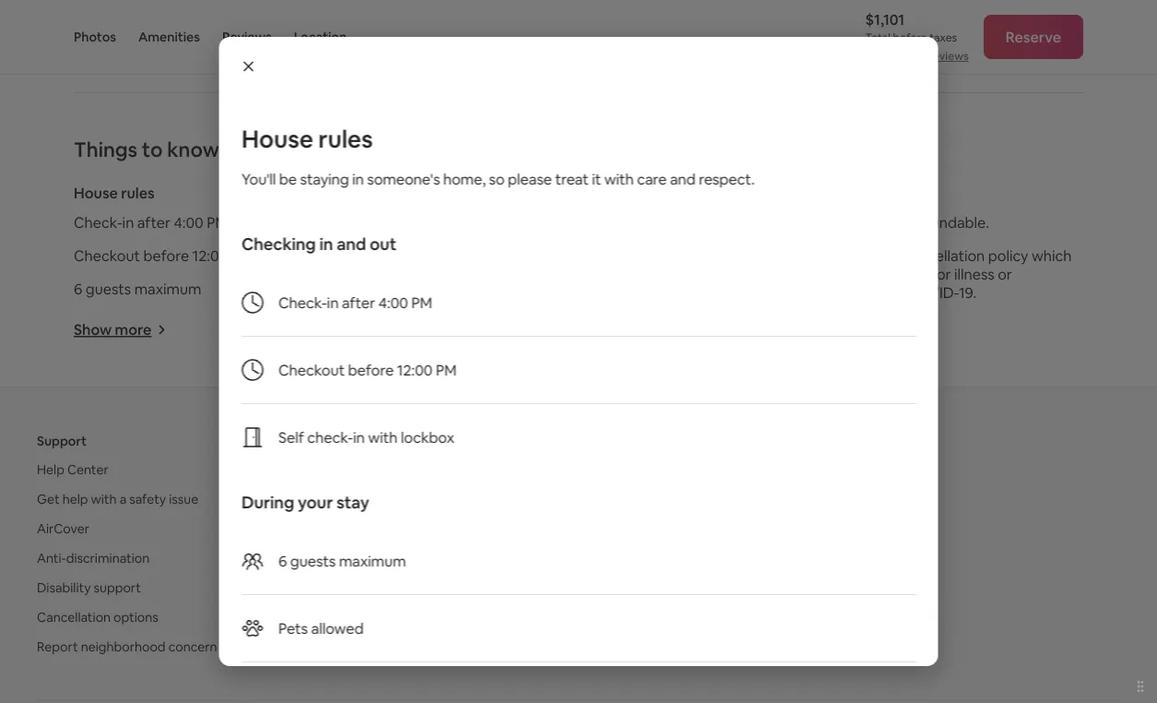 Task type: describe. For each thing, give the bounding box(es) containing it.
19.
[[960, 283, 977, 302]]

guests inside house rules dialog
[[290, 551, 336, 570]]

in down checking in and out
[[327, 293, 338, 312]]

payment,
[[192, 4, 240, 18]]

after inside house rules dialog
[[342, 293, 375, 312]]

reserve button
[[984, 15, 1084, 59]]

check-
[[307, 428, 353, 447]]

cancellation
[[904, 246, 986, 265]]

$1,101
[[866, 10, 905, 29]]

0 vertical spatial 4:00
[[174, 213, 204, 232]]

4:00 inside house rules dialog
[[378, 293, 408, 312]]

1 vertical spatial and
[[336, 233, 366, 255]]

to protect your payment, never transfer money or communicate outside of the airbnb website or app.
[[111, 4, 342, 48]]

by
[[888, 283, 905, 302]]

the inside to protect your payment, never transfer money or communicate outside of the airbnb website or app.
[[288, 19, 305, 33]]

maximum inside house rules dialog
[[339, 551, 406, 570]]

neighborhood
[[81, 639, 166, 655]]

is
[[868, 213, 878, 232]]

reviews
[[930, 49, 970, 63]]

0 vertical spatial 6
[[74, 279, 82, 298]]

anti-discrimination link
[[37, 550, 150, 567]]

taxes
[[930, 30, 958, 45]]

get
[[37, 491, 60, 508]]

you'll
[[241, 169, 276, 188]]

respect.
[[699, 169, 755, 188]]

rules for staying
[[318, 124, 373, 155]]

anti-
[[37, 550, 66, 567]]

applies
[[757, 265, 805, 283]]

during
[[241, 492, 294, 513]]

2 vertical spatial with
[[91, 491, 117, 508]]

cancellation policy
[[757, 183, 889, 202]]

outside
[[234, 19, 272, 33]]

checking in and out
[[241, 233, 396, 255]]

pm left alarm
[[411, 293, 432, 312]]

non-
[[881, 213, 912, 232]]

if
[[844, 265, 853, 283]]

out
[[369, 233, 396, 255]]

disruptions
[[757, 283, 833, 302]]

of
[[275, 19, 285, 33]]

or for to
[[153, 33, 164, 48]]

cancellation for cancellation options
[[37, 609, 111, 626]]

0 horizontal spatial 6 guests maximum
[[74, 279, 202, 298]]

you'll be staying in someone's home, so please treat it with care and respect.
[[241, 169, 755, 188]]

to
[[142, 136, 163, 163]]

more for show more button to the left
[[115, 320, 152, 339]]

so
[[489, 169, 505, 188]]

during your stay
[[241, 492, 369, 513]]

pets
[[278, 619, 308, 638]]

hosting for hosting responsibly
[[401, 580, 447, 596]]

communicate
[[161, 19, 232, 33]]

review
[[757, 246, 805, 265]]

policy inside review the host's full cancellation policy which applies even if you cancel for illness or disruptions caused by covid-19.
[[989, 246, 1029, 265]]

location button
[[294, 0, 347, 74]]

house rules dialog
[[219, 37, 939, 703]]

cancel
[[885, 265, 929, 283]]

smoke
[[416, 279, 462, 298]]

your inside to protect your payment, never transfer money or communicate outside of the airbnb website or app.
[[167, 4, 189, 18]]

photos button
[[74, 0, 116, 74]]

a
[[120, 491, 127, 508]]

12:00 inside house rules dialog
[[397, 360, 433, 379]]

report
[[37, 639, 78, 655]]

community
[[401, 550, 471, 567]]

rules for after
[[121, 183, 155, 202]]

disability
[[37, 580, 91, 596]]

125 reviews button
[[910, 49, 970, 64]]

caused
[[836, 283, 885, 302]]

0 horizontal spatial after
[[137, 213, 171, 232]]

please
[[508, 169, 552, 188]]

more for the rightmost show more button
[[798, 324, 835, 343]]

know
[[167, 136, 219, 163]]

in right staying
[[352, 169, 364, 188]]

0 vertical spatial check-in after 4:00 pm
[[74, 213, 228, 232]]

never
[[242, 4, 271, 18]]

responsibly
[[450, 580, 518, 596]]

reviews
[[222, 29, 272, 45]]

emergency
[[831, 609, 898, 626]]

in right checking
[[319, 233, 333, 255]]

self check-in with lockbox
[[278, 428, 454, 447]]

aircover link
[[37, 521, 89, 537]]

illness
[[955, 265, 995, 283]]

house for you'll
[[241, 124, 313, 155]]

allowed
[[311, 619, 363, 638]]

1 horizontal spatial show more
[[416, 320, 493, 339]]

even
[[809, 265, 841, 283]]

0 horizontal spatial 12:00
[[192, 246, 228, 265]]

get help with a safety issue link
[[37, 491, 199, 508]]

options
[[114, 609, 158, 626]]

home,
[[443, 169, 486, 188]]

community forum
[[401, 550, 510, 567]]

airbnb.org emergency stays link
[[765, 609, 932, 626]]

help center link
[[37, 462, 109, 478]]

hosting responsibly link
[[401, 580, 518, 596]]

check-in after 4:00 pm inside house rules dialog
[[278, 293, 432, 312]]

checkout before 12:00 pm inside house rules dialog
[[278, 360, 456, 379]]

show for the rightmost show more button
[[757, 324, 795, 343]]

report neighborhood concern link
[[37, 639, 217, 655]]

check- inside house rules dialog
[[278, 293, 327, 312]]



Task type: locate. For each thing, give the bounding box(es) containing it.
0 vertical spatial check-
[[74, 213, 122, 232]]

0 horizontal spatial before
[[143, 246, 189, 265]]

1 vertical spatial the
[[809, 246, 832, 265]]

show more for show more button to the left
[[74, 320, 152, 339]]

1 horizontal spatial house
[[241, 124, 313, 155]]

host's
[[835, 246, 877, 265]]

hosting
[[401, 432, 449, 449], [401, 580, 447, 596]]

2 vertical spatial before
[[348, 360, 394, 379]]

safety
[[416, 183, 460, 202]]

smoke alarm
[[416, 279, 503, 298]]

the down reservation
[[809, 246, 832, 265]]

get help with a safety issue
[[37, 491, 199, 508]]

0 horizontal spatial cancellation
[[37, 609, 111, 626]]

1 vertical spatial check-
[[278, 293, 327, 312]]

protect
[[126, 4, 164, 18]]

policy up is
[[847, 183, 889, 202]]

website
[[111, 33, 151, 48]]

the inside review the host's full cancellation policy which applies even if you cancel for illness or disruptions caused by covid-19.
[[809, 246, 832, 265]]

cancellation up reservation
[[757, 183, 844, 202]]

lockbox
[[401, 428, 454, 447]]

or right illness
[[999, 265, 1013, 283]]

airbnb.org emergency stays
[[765, 609, 932, 626]]

before inside house rules dialog
[[348, 360, 394, 379]]

1 vertical spatial before
[[143, 246, 189, 265]]

0 vertical spatial guests
[[86, 279, 131, 298]]

center
[[67, 462, 109, 478]]

6 guests maximum inside house rules dialog
[[278, 551, 406, 570]]

0 horizontal spatial 6
[[74, 279, 82, 298]]

1 vertical spatial 12:00
[[397, 360, 433, 379]]

safety & property
[[416, 183, 539, 202]]

2 horizontal spatial show more
[[757, 324, 835, 343]]

house rules inside dialog
[[241, 124, 373, 155]]

the
[[288, 19, 305, 33], [809, 246, 832, 265]]

stay
[[336, 492, 369, 513]]

0 vertical spatial rules
[[318, 124, 373, 155]]

staying
[[300, 169, 349, 188]]

0 horizontal spatial show more button
[[74, 320, 166, 339]]

0 vertical spatial before
[[894, 30, 928, 45]]

1 horizontal spatial guests
[[290, 551, 336, 570]]

with left a
[[91, 491, 117, 508]]

help center
[[37, 462, 109, 478]]

cancellation for cancellation policy
[[757, 183, 844, 202]]

photos
[[74, 29, 116, 45]]

1 horizontal spatial before
[[348, 360, 394, 379]]

check-in after 4:00 pm down "out"
[[278, 293, 432, 312]]

forum
[[474, 550, 510, 567]]

self
[[278, 428, 304, 447]]

1 vertical spatial maximum
[[339, 551, 406, 570]]

1 horizontal spatial show more button
[[416, 320, 508, 339]]

in up stay
[[353, 428, 365, 447]]

1 vertical spatial checkout before 12:00 pm
[[278, 360, 456, 379]]

1 horizontal spatial after
[[342, 293, 375, 312]]

house for check-
[[74, 183, 118, 202]]

2 horizontal spatial show more button
[[757, 324, 850, 343]]

0 vertical spatial 12:00
[[192, 246, 228, 265]]

anti-discrimination
[[37, 550, 150, 567]]

0 horizontal spatial with
[[91, 491, 117, 508]]

issue
[[169, 491, 199, 508]]

1 hosting from the top
[[401, 432, 449, 449]]

hosting responsibly
[[401, 580, 518, 596]]

1 vertical spatial after
[[342, 293, 375, 312]]

before inside $1,101 total before taxes 125 reviews
[[894, 30, 928, 45]]

0 vertical spatial checkout before 12:00 pm
[[74, 246, 252, 265]]

1 horizontal spatial 6 guests maximum
[[278, 551, 406, 570]]

hosting for hosting
[[401, 432, 449, 449]]

1 horizontal spatial checkout
[[278, 360, 345, 379]]

rules up staying
[[318, 124, 373, 155]]

your inside house rules dialog
[[298, 492, 333, 513]]

gift cards link
[[765, 580, 823, 596]]

1 horizontal spatial the
[[809, 246, 832, 265]]

house inside dialog
[[241, 124, 313, 155]]

support
[[37, 432, 87, 449]]

your
[[167, 4, 189, 18], [298, 492, 333, 513]]

support
[[94, 580, 141, 596]]

1 horizontal spatial and
[[670, 169, 696, 188]]

your up communicate
[[167, 4, 189, 18]]

show
[[74, 320, 112, 339], [416, 320, 454, 339], [757, 324, 795, 343]]

before
[[894, 30, 928, 45], [143, 246, 189, 265], [348, 360, 394, 379]]

amenities
[[138, 29, 200, 45]]

someone's
[[367, 169, 440, 188]]

checking
[[241, 233, 316, 255]]

pm down you'll
[[231, 246, 252, 265]]

this reservation is non-refundable.
[[757, 213, 990, 232]]

0 horizontal spatial the
[[288, 19, 305, 33]]

disability support link
[[37, 580, 141, 596]]

0 horizontal spatial house rules
[[74, 183, 155, 202]]

property
[[477, 183, 539, 202]]

0 horizontal spatial show
[[74, 320, 112, 339]]

1 vertical spatial house
[[74, 183, 118, 202]]

house rules for be
[[241, 124, 373, 155]]

guests
[[86, 279, 131, 298], [290, 551, 336, 570]]

1 horizontal spatial check-
[[278, 293, 327, 312]]

0 vertical spatial maximum
[[134, 279, 202, 298]]

rules
[[318, 124, 373, 155], [121, 183, 155, 202]]

refundable.
[[912, 213, 990, 232]]

0 horizontal spatial guests
[[86, 279, 131, 298]]

2 horizontal spatial before
[[894, 30, 928, 45]]

0 horizontal spatial and
[[336, 233, 366, 255]]

0 vertical spatial cancellation
[[757, 183, 844, 202]]

rules down things to know
[[121, 183, 155, 202]]

0 vertical spatial checkout
[[74, 246, 140, 265]]

show for show more button to the left
[[74, 320, 112, 339]]

1 vertical spatial 4:00
[[378, 293, 408, 312]]

0 horizontal spatial rules
[[121, 183, 155, 202]]

app.
[[167, 33, 189, 48]]

or left app.
[[153, 33, 164, 48]]

2 horizontal spatial more
[[798, 324, 835, 343]]

1 horizontal spatial show
[[416, 320, 454, 339]]

4:00 down know
[[174, 213, 204, 232]]

pm down know
[[207, 213, 228, 232]]

2 vertical spatial or
[[999, 265, 1013, 283]]

policy
[[847, 183, 889, 202], [989, 246, 1029, 265]]

disability support
[[37, 580, 141, 596]]

1 horizontal spatial checkout before 12:00 pm
[[278, 360, 456, 379]]

checkout inside house rules dialog
[[278, 360, 345, 379]]

check- down things
[[74, 213, 122, 232]]

0 horizontal spatial checkout before 12:00 pm
[[74, 246, 252, 265]]

with
[[604, 169, 634, 188], [368, 428, 397, 447], [91, 491, 117, 508]]

total
[[866, 30, 891, 45]]

6 inside house rules dialog
[[278, 551, 287, 570]]

1 vertical spatial your
[[298, 492, 333, 513]]

things to know
[[74, 136, 219, 163]]

cancellation down disability
[[37, 609, 111, 626]]

transfer
[[274, 4, 314, 18]]

check-in after 4:00 pm
[[74, 213, 228, 232], [278, 293, 432, 312]]

0 vertical spatial 6 guests maximum
[[74, 279, 202, 298]]

gift
[[765, 580, 788, 596]]

treat
[[555, 169, 589, 188]]

12:00 left checking
[[192, 246, 228, 265]]

house rules for in
[[74, 183, 155, 202]]

rules inside house rules dialog
[[318, 124, 373, 155]]

0 horizontal spatial check-
[[74, 213, 122, 232]]

0 horizontal spatial 4:00
[[174, 213, 204, 232]]

0 vertical spatial after
[[137, 213, 171, 232]]

cards
[[791, 580, 823, 596]]

reserve
[[1006, 27, 1062, 46]]

gift cards
[[765, 580, 823, 596]]

help
[[62, 491, 88, 508]]

0 vertical spatial house rules
[[241, 124, 373, 155]]

your left stay
[[298, 492, 333, 513]]

be
[[279, 169, 297, 188]]

or down "protect" at the top left
[[148, 19, 159, 33]]

1 vertical spatial house rules
[[74, 183, 155, 202]]

amenities button
[[138, 0, 200, 74]]

with right it
[[604, 169, 634, 188]]

0 vertical spatial or
[[148, 19, 159, 33]]

and right care
[[670, 169, 696, 188]]

1 horizontal spatial check-in after 4:00 pm
[[278, 293, 432, 312]]

in
[[352, 169, 364, 188], [122, 213, 134, 232], [319, 233, 333, 255], [327, 293, 338, 312], [353, 428, 365, 447]]

1 vertical spatial cancellation
[[37, 609, 111, 626]]

0 horizontal spatial house
[[74, 183, 118, 202]]

and
[[670, 169, 696, 188], [336, 233, 366, 255]]

0 horizontal spatial show more
[[74, 320, 152, 339]]

0 vertical spatial the
[[288, 19, 305, 33]]

1 vertical spatial with
[[368, 428, 397, 447]]

house rules
[[241, 124, 373, 155], [74, 183, 155, 202]]

house rules up staying
[[241, 124, 373, 155]]

policy left "which"
[[989, 246, 1029, 265]]

12:00 up 'lockbox'
[[397, 360, 433, 379]]

2 horizontal spatial with
[[604, 169, 634, 188]]

show more for the rightmost show more button
[[757, 324, 835, 343]]

1 vertical spatial policy
[[989, 246, 1029, 265]]

0 horizontal spatial more
[[115, 320, 152, 339]]

6
[[74, 279, 82, 298], [278, 551, 287, 570]]

concern
[[169, 639, 217, 655]]

$1,101 total before taxes 125 reviews
[[866, 10, 970, 63]]

1 vertical spatial or
[[153, 33, 164, 48]]

1 horizontal spatial with
[[368, 428, 397, 447]]

1 vertical spatial check-in after 4:00 pm
[[278, 293, 432, 312]]

cancellation
[[757, 183, 844, 202], [37, 609, 111, 626]]

to
[[111, 4, 123, 18]]

after down to
[[137, 213, 171, 232]]

house up be
[[241, 124, 313, 155]]

0 vertical spatial policy
[[847, 183, 889, 202]]

house down things
[[74, 183, 118, 202]]

check-in after 4:00 pm down to
[[74, 213, 228, 232]]

check- down checking in and out
[[278, 293, 327, 312]]

4:00 left smoke
[[378, 293, 408, 312]]

help
[[37, 462, 64, 478]]

1 horizontal spatial 4:00
[[378, 293, 408, 312]]

pm up 'lockbox'
[[436, 360, 456, 379]]

&
[[463, 183, 474, 202]]

or for review
[[999, 265, 1013, 283]]

0 horizontal spatial policy
[[847, 183, 889, 202]]

1 horizontal spatial more
[[457, 320, 493, 339]]

show more
[[74, 320, 152, 339], [416, 320, 493, 339], [757, 324, 835, 343]]

0 horizontal spatial your
[[167, 4, 189, 18]]

2 hosting from the top
[[401, 580, 447, 596]]

0 vertical spatial house
[[241, 124, 313, 155]]

0 horizontal spatial checkout
[[74, 246, 140, 265]]

1 horizontal spatial maximum
[[339, 551, 406, 570]]

full
[[880, 246, 901, 265]]

1 horizontal spatial rules
[[318, 124, 373, 155]]

you
[[857, 265, 881, 283]]

1 horizontal spatial policy
[[989, 246, 1029, 265]]

the down transfer
[[288, 19, 305, 33]]

1 vertical spatial rules
[[121, 183, 155, 202]]

in down things to know
[[122, 213, 134, 232]]

0 vertical spatial and
[[670, 169, 696, 188]]

0 vertical spatial with
[[604, 169, 634, 188]]

and left "out"
[[336, 233, 366, 255]]

1 vertical spatial 6 guests maximum
[[278, 551, 406, 570]]

with left 'lockbox'
[[368, 428, 397, 447]]

airbnb.org
[[765, 609, 828, 626]]

after down "out"
[[342, 293, 375, 312]]

1 vertical spatial 6
[[278, 551, 287, 570]]

1 horizontal spatial cancellation
[[757, 183, 844, 202]]

1 vertical spatial guests
[[290, 551, 336, 570]]

0 horizontal spatial maximum
[[134, 279, 202, 298]]

cancellation options
[[37, 609, 158, 626]]

1 horizontal spatial your
[[298, 492, 333, 513]]

things
[[74, 136, 138, 163]]

0 vertical spatial your
[[167, 4, 189, 18]]

alarm
[[465, 279, 503, 298]]

0 vertical spatial hosting
[[401, 432, 449, 449]]

review the host's full cancellation policy which applies even if you cancel for illness or disruptions caused by covid-19.
[[757, 246, 1072, 302]]

1 vertical spatial hosting
[[401, 580, 447, 596]]

1 horizontal spatial 6
[[278, 551, 287, 570]]

or inside review the host's full cancellation policy which applies even if you cancel for illness or disruptions caused by covid-19.
[[999, 265, 1013, 283]]

house rules down things
[[74, 183, 155, 202]]



Task type: vqa. For each thing, say whether or not it's contained in the screenshot.
alarm
yes



